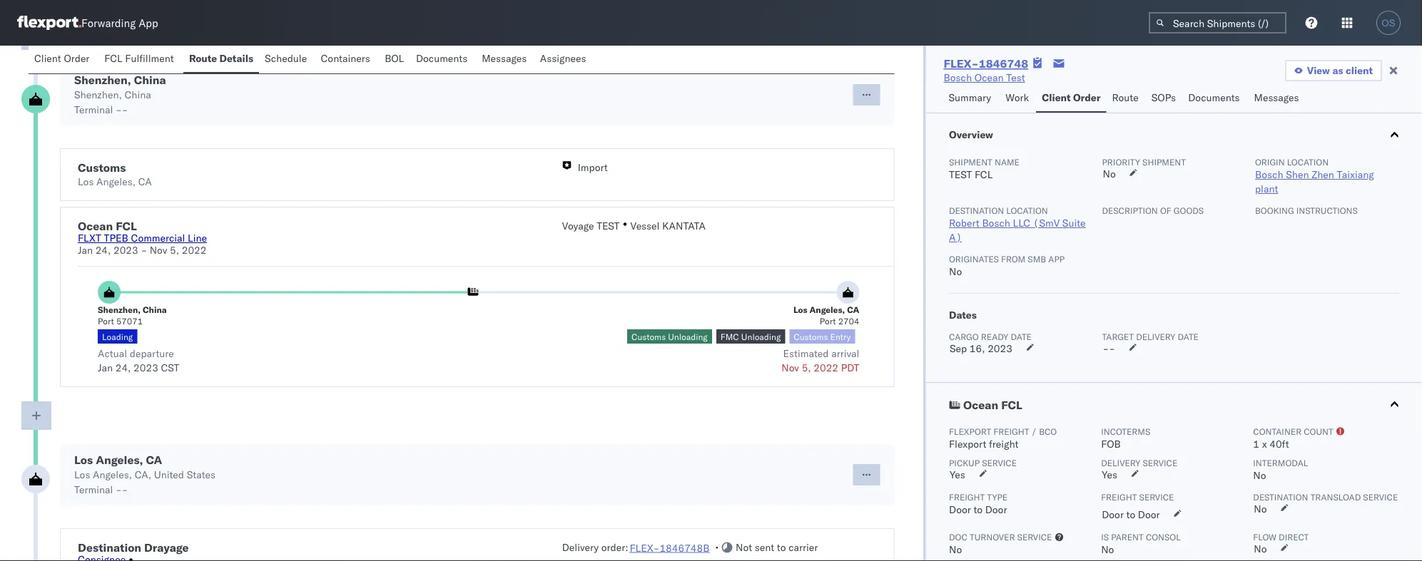 Task type: locate. For each thing, give the bounding box(es) containing it.
0 horizontal spatial port
[[98, 316, 114, 327]]

assignees button
[[534, 46, 595, 74]]

0 vertical spatial bosch
[[944, 71, 972, 84]]

service up service
[[1143, 458, 1178, 469]]

1 horizontal spatial customs
[[632, 332, 666, 343]]

57071
[[116, 316, 143, 327]]

2 horizontal spatial destination
[[1253, 492, 1308, 503]]

terminal inside shenzhen, china shenzhen, china terminal --
[[74, 104, 113, 116]]

1 horizontal spatial messages
[[1254, 91, 1299, 104]]

client order button down flexport. image
[[29, 46, 99, 74]]

2 terminal from the top
[[74, 484, 113, 497]]

1 horizontal spatial client
[[1042, 91, 1071, 104]]

app right smb
[[1048, 254, 1065, 264]]

order down forwarding app link at the top of the page
[[64, 52, 90, 65]]

flex-
[[944, 56, 979, 71], [630, 542, 660, 555]]

2 vertical spatial ocean
[[963, 398, 998, 413]]

flexport. image
[[17, 16, 81, 30]]

0 vertical spatial location
[[1287, 157, 1329, 167]]

destination up robert
[[949, 205, 1004, 216]]

fmc
[[721, 332, 739, 343]]

flex- right order:
[[630, 542, 660, 555]]

0 horizontal spatial messages
[[482, 52, 527, 65]]

freight service
[[1101, 492, 1174, 503]]

angeles,
[[96, 176, 136, 188], [810, 305, 845, 315], [96, 454, 143, 468], [93, 469, 132, 482]]

0 horizontal spatial delivery
[[562, 542, 599, 555]]

2022
[[182, 244, 207, 257], [814, 362, 839, 375]]

1 horizontal spatial yes
[[1102, 469, 1117, 481]]

destination
[[949, 205, 1004, 216], [1253, 492, 1308, 503], [78, 541, 141, 556]]

1 horizontal spatial 5,
[[802, 362, 811, 375]]

1 horizontal spatial client order
[[1042, 91, 1101, 104]]

1 horizontal spatial 2022
[[814, 362, 839, 375]]

type
[[987, 492, 1008, 503]]

1 vertical spatial client order
[[1042, 91, 1101, 104]]

fcl up flexport freight / bco flexport freight
[[1001, 398, 1022, 413]]

location inside 'destination location robert bosch llc (smv suite a)'
[[1006, 205, 1048, 216]]

ocean up flexport freight / bco flexport freight
[[963, 398, 998, 413]]

messages button down the view as client button
[[1249, 85, 1307, 113]]

2023 right flxt
[[113, 244, 138, 257]]

0 vertical spatial documents
[[416, 52, 468, 65]]

shenzhen, for shenzhen, china shenzhen, china terminal --
[[74, 73, 131, 87]]

1 vertical spatial app
[[1048, 254, 1065, 264]]

departure
[[130, 348, 174, 360]]

bosch left llc
[[982, 217, 1010, 229]]

0 horizontal spatial customs
[[78, 161, 126, 175]]

ca inside customs los angeles, ca
[[138, 176, 152, 188]]

client down flexport. image
[[34, 52, 61, 65]]

shipment
[[1142, 157, 1186, 167]]

ca inside los angeles, ca port 2704
[[847, 305, 860, 315]]

1 vertical spatial jan
[[98, 362, 113, 375]]

1 horizontal spatial flex-
[[944, 56, 979, 71]]

messages left 'assignees'
[[482, 52, 527, 65]]

summary
[[949, 91, 991, 104]]

client order button right work
[[1036, 85, 1107, 113]]

freight up the door to door
[[1101, 492, 1137, 503]]

1 vertical spatial messages
[[1254, 91, 1299, 104]]

door up doc
[[949, 504, 971, 516]]

2 vertical spatial bosch
[[982, 217, 1010, 229]]

2 vertical spatial destination
[[78, 541, 141, 556]]

0 horizontal spatial yes
[[950, 469, 965, 481]]

flex-1846748b
[[630, 542, 710, 555]]

as
[[1333, 64, 1344, 77]]

jan left "tpeb"
[[78, 244, 93, 257]]

nov inside estimated arrival nov 5, 2022 pdt
[[782, 362, 799, 375]]

1 horizontal spatial 24,
[[115, 362, 131, 375]]

customs entry
[[794, 332, 851, 343]]

0 vertical spatial client
[[34, 52, 61, 65]]

destination for destination transload service
[[1253, 492, 1308, 503]]

0 vertical spatial jan
[[78, 244, 93, 257]]

route left sops
[[1112, 91, 1139, 104]]

order left route button
[[1073, 91, 1101, 104]]

order
[[64, 52, 90, 65], [1073, 91, 1101, 104]]

1 vertical spatial ocean
[[78, 219, 113, 234]]

plant
[[1255, 183, 1278, 195]]

destination left drayage
[[78, 541, 141, 556]]

bco
[[1039, 426, 1057, 437]]

1 vertical spatial order
[[1073, 91, 1101, 104]]

24, down actual
[[115, 362, 131, 375]]

ocean down flex-1846748
[[975, 71, 1004, 84]]

customs
[[78, 161, 126, 175], [632, 332, 666, 343], [794, 332, 828, 343]]

/
[[1031, 426, 1037, 437]]

0 vertical spatial order
[[64, 52, 90, 65]]

destination for destination location robert bosch llc (smv suite a)
[[949, 205, 1004, 216]]

drayage
[[144, 541, 189, 556]]

0 horizontal spatial jan
[[78, 244, 93, 257]]

24, left commercial
[[95, 244, 111, 257]]

1 date from the left
[[1011, 332, 1032, 342]]

1 horizontal spatial documents
[[1189, 91, 1240, 104]]

1 vertical spatial 2022
[[814, 362, 839, 375]]

2022 inside ocean fcl flxt tpeb commercial line jan 24, 2023 - nov 5, 2022
[[182, 244, 207, 257]]

app
[[139, 16, 158, 30], [1048, 254, 1065, 264]]

count
[[1304, 426, 1333, 437]]

china up 57071
[[143, 305, 167, 315]]

to
[[973, 504, 983, 516], [1126, 509, 1135, 521], [777, 542, 786, 555]]

0 horizontal spatial app
[[139, 16, 158, 30]]

1 vertical spatial flex-
[[630, 542, 660, 555]]

(smv
[[1033, 217, 1060, 229]]

location for llc
[[1006, 205, 1048, 216]]

terminal
[[74, 104, 113, 116], [74, 484, 113, 497]]

0 vertical spatial 2023
[[113, 244, 138, 257]]

test down shipment
[[949, 168, 972, 181]]

0 vertical spatial flex-
[[944, 56, 979, 71]]

port up customs entry
[[820, 316, 836, 327]]

unloading left fmc
[[668, 332, 708, 343]]

flex- up bosch ocean test
[[944, 56, 979, 71]]

1 vertical spatial nov
[[782, 362, 799, 375]]

1 x 40ft
[[1253, 438, 1289, 451]]

app up fulfillment
[[139, 16, 158, 30]]

0 horizontal spatial bosch
[[944, 71, 972, 84]]

freight up pickup service
[[989, 438, 1018, 451]]

2 vertical spatial 2023
[[134, 362, 158, 375]]

1 horizontal spatial nov
[[782, 362, 799, 375]]

bosch down origin
[[1255, 168, 1283, 181]]

service
[[1139, 492, 1174, 503]]

1 horizontal spatial port
[[820, 316, 836, 327]]

angeles, up 2704
[[810, 305, 845, 315]]

1 unloading from the left
[[668, 332, 708, 343]]

route button
[[1107, 85, 1146, 113]]

1 yes from the left
[[950, 469, 965, 481]]

yes down 'pickup'
[[950, 469, 965, 481]]

0 vertical spatial delivery
[[1101, 458, 1140, 469]]

no
[[1103, 168, 1116, 180], [949, 266, 962, 278], [1253, 470, 1266, 482], [1254, 503, 1267, 516], [1254, 543, 1267, 556], [949, 544, 962, 556], [1101, 544, 1114, 556]]

2 port from the left
[[820, 316, 836, 327]]

los angeles, ca los angeles, ca, united states terminal --
[[74, 454, 216, 497]]

delivery down fob
[[1101, 458, 1140, 469]]

carrier
[[789, 542, 818, 555]]

0 horizontal spatial date
[[1011, 332, 1032, 342]]

1 vertical spatial test
[[597, 220, 620, 233]]

1 freight from the left
[[949, 492, 985, 503]]

client order for the leftmost the client order button
[[34, 52, 90, 65]]

2 vertical spatial ca
[[146, 454, 162, 468]]

0 horizontal spatial 24,
[[95, 244, 111, 257]]

0 horizontal spatial 2022
[[182, 244, 207, 257]]

container
[[1253, 426, 1302, 437]]

location up llc
[[1006, 205, 1048, 216]]

5, left "line"
[[170, 244, 179, 257]]

bosch inside origin location bosch shen zhen taixiang plant
[[1255, 168, 1283, 181]]

documents button right bol
[[410, 46, 476, 74]]

client
[[34, 52, 61, 65], [1042, 91, 1071, 104]]

work
[[1006, 91, 1029, 104]]

destination inside 'destination location robert bosch llc (smv suite a)'
[[949, 205, 1004, 216]]

customs los angeles, ca
[[78, 161, 152, 188]]

2 vertical spatial shenzhen,
[[98, 305, 141, 315]]

customs for customs los angeles, ca
[[78, 161, 126, 175]]

1 vertical spatial ca
[[847, 305, 860, 315]]

1 horizontal spatial documents button
[[1183, 85, 1249, 113]]

2 unloading from the left
[[741, 332, 781, 343]]

2023 down departure
[[134, 362, 158, 375]]

ocean inside ocean fcl flxt tpeb commercial line jan 24, 2023 - nov 5, 2022
[[78, 219, 113, 234]]

2 freight from the left
[[1101, 492, 1137, 503]]

customs for customs unloading
[[632, 332, 666, 343]]

1 horizontal spatial jan
[[98, 362, 113, 375]]

0 vertical spatial client order
[[34, 52, 90, 65]]

destination down intermodal no
[[1253, 492, 1308, 503]]

sops button
[[1146, 85, 1183, 113]]

messages
[[482, 52, 527, 65], [1254, 91, 1299, 104]]

date
[[1011, 332, 1032, 342], [1178, 332, 1199, 342]]

ca up ocean fcl flxt tpeb commercial line jan 24, 2023 - nov 5, 2022
[[138, 176, 152, 188]]

1 horizontal spatial destination
[[949, 205, 1004, 216]]

forwarding
[[81, 16, 136, 30]]

order for the leftmost the client order button
[[64, 52, 90, 65]]

client order down flexport. image
[[34, 52, 90, 65]]

1 port from the left
[[98, 316, 114, 327]]

fcl right flxt
[[116, 219, 137, 234]]

freight inside freight type door to door
[[949, 492, 985, 503]]

1 horizontal spatial unloading
[[741, 332, 781, 343]]

0 vertical spatial nov
[[150, 244, 167, 257]]

china down fulfillment
[[134, 73, 166, 87]]

1 vertical spatial delivery
[[562, 542, 599, 555]]

service
[[982, 458, 1017, 469], [1143, 458, 1178, 469], [1363, 492, 1398, 503], [1017, 532, 1052, 543]]

date for sep 16, 2023
[[1011, 332, 1032, 342]]

0 horizontal spatial destination
[[78, 541, 141, 556]]

0 vertical spatial 5,
[[170, 244, 179, 257]]

container count
[[1253, 426, 1333, 437]]

port up loading
[[98, 316, 114, 327]]

fcl down shipment
[[975, 168, 993, 181]]

overview button
[[926, 113, 1422, 156]]

door down type
[[985, 504, 1007, 516]]

no down the priority
[[1103, 168, 1116, 180]]

test
[[1007, 71, 1026, 84]]

china for shenzhen, china shenzhen, china terminal --
[[134, 73, 166, 87]]

messages for the leftmost messages button
[[482, 52, 527, 65]]

0 horizontal spatial documents button
[[410, 46, 476, 74]]

1 horizontal spatial messages button
[[1249, 85, 1307, 113]]

0 vertical spatial test
[[949, 168, 972, 181]]

booking instructions
[[1255, 205, 1358, 216]]

0 vertical spatial app
[[139, 16, 158, 30]]

2023 down ready
[[988, 343, 1012, 355]]

location up shen
[[1287, 157, 1329, 167]]

fob
[[1101, 438, 1121, 451]]

1 flexport from the top
[[949, 426, 991, 437]]

client order right work button
[[1042, 91, 1101, 104]]

ocean
[[975, 71, 1004, 84], [78, 219, 113, 234], [963, 398, 998, 413]]

yes for delivery
[[1102, 469, 1117, 481]]

2 horizontal spatial to
[[1126, 509, 1135, 521]]

0 vertical spatial documents button
[[410, 46, 476, 74]]

1 horizontal spatial delivery
[[1101, 458, 1140, 469]]

0 vertical spatial messages button
[[476, 46, 534, 74]]

ca up 2704
[[847, 305, 860, 315]]

freight left type
[[949, 492, 985, 503]]

nov down estimated
[[782, 362, 799, 375]]

customs for customs entry
[[794, 332, 828, 343]]

bosch ocean test
[[944, 71, 1026, 84]]

freight left /
[[993, 426, 1029, 437]]

to up the turnover
[[973, 504, 983, 516]]

route left details
[[189, 52, 217, 65]]

documents right sops button
[[1189, 91, 1240, 104]]

angeles, up "tpeb"
[[96, 176, 136, 188]]

vessel kantata
[[631, 220, 706, 233]]

5,
[[170, 244, 179, 257], [802, 362, 811, 375]]

sep 16, 2023
[[950, 343, 1012, 355]]

shenzhen, china shenzhen, china terminal --
[[74, 73, 166, 116]]

fulfillment
[[125, 52, 174, 65]]

1 horizontal spatial to
[[973, 504, 983, 516]]

0 horizontal spatial client
[[34, 52, 61, 65]]

1 vertical spatial terminal
[[74, 484, 113, 497]]

to right sent
[[777, 542, 786, 555]]

0 vertical spatial flexport
[[949, 426, 991, 437]]

terminal inside los angeles, ca los angeles, ca, united states terminal --
[[74, 484, 113, 497]]

1 horizontal spatial bosch
[[982, 217, 1010, 229]]

no inside the is parent consol no
[[1101, 544, 1114, 556]]

view as client button
[[1285, 60, 1383, 81]]

1 terminal from the top
[[74, 104, 113, 116]]

freight
[[949, 492, 985, 503], [1101, 492, 1137, 503]]

bosch up summary
[[944, 71, 972, 84]]

route for route
[[1112, 91, 1139, 104]]

door
[[949, 504, 971, 516], [985, 504, 1007, 516], [1102, 509, 1124, 521], [1138, 509, 1160, 521]]

2 date from the left
[[1178, 332, 1199, 342]]

no down is
[[1101, 544, 1114, 556]]

originates from smb app no
[[949, 254, 1065, 278]]

ocean inside button
[[963, 398, 998, 413]]

no down intermodal
[[1253, 470, 1266, 482]]

test right voyage
[[597, 220, 620, 233]]

priority
[[1102, 157, 1140, 167]]

originates
[[949, 254, 999, 264]]

0 vertical spatial 2022
[[182, 244, 207, 257]]

delivery for delivery service
[[1101, 458, 1140, 469]]

1 vertical spatial destination
[[1253, 492, 1308, 503]]

details
[[220, 52, 253, 65]]

5, down estimated
[[802, 362, 811, 375]]

nov left "line"
[[150, 244, 167, 257]]

2 vertical spatial china
[[143, 305, 167, 315]]

messages button left 'assignees'
[[476, 46, 534, 74]]

ocean down customs los angeles, ca
[[78, 219, 113, 234]]

flexport freight / bco flexport freight
[[949, 426, 1057, 451]]

yes
[[950, 469, 965, 481], [1102, 469, 1117, 481]]

messages down the view as client button
[[1254, 91, 1299, 104]]

loading
[[102, 332, 133, 343]]

0 horizontal spatial flex-
[[630, 542, 660, 555]]

0 horizontal spatial nov
[[150, 244, 167, 257]]

instructions
[[1296, 205, 1358, 216]]

destination for destination drayage
[[78, 541, 141, 556]]

china for shenzhen, china port 57071 loading actual departure jan 24, 2023 cst
[[143, 305, 167, 315]]

no down originates
[[949, 266, 962, 278]]

line
[[188, 232, 207, 245]]

shenzhen, inside shenzhen, china port 57071 loading actual departure jan 24, 2023 cst
[[98, 305, 141, 315]]

1 horizontal spatial route
[[1112, 91, 1139, 104]]

0 horizontal spatial route
[[189, 52, 217, 65]]

1
[[1253, 438, 1259, 451]]

documents button right sops
[[1183, 85, 1249, 113]]

cst
[[161, 362, 179, 375]]

fcl inside shipment name test fcl
[[975, 168, 993, 181]]

0 horizontal spatial test
[[597, 220, 620, 233]]

to inside freight type door to door
[[973, 504, 983, 516]]

1 vertical spatial location
[[1006, 205, 1048, 216]]

2 horizontal spatial customs
[[794, 332, 828, 343]]

client right work button
[[1042, 91, 1071, 104]]

1 horizontal spatial test
[[949, 168, 972, 181]]

yes down fob
[[1102, 469, 1117, 481]]

unloading right fmc
[[741, 332, 781, 343]]

location inside origin location bosch shen zhen taixiang plant
[[1287, 157, 1329, 167]]

test inside shipment name test fcl
[[949, 168, 972, 181]]

0 horizontal spatial freight
[[949, 492, 985, 503]]

Search Shipments (/) text field
[[1149, 12, 1287, 34]]

date right ready
[[1011, 332, 1032, 342]]

0 vertical spatial ca
[[138, 176, 152, 188]]

is
[[1101, 532, 1109, 543]]

ca for los angeles, ca port 2704
[[847, 305, 860, 315]]

customs unloading
[[632, 332, 708, 343]]

-
[[116, 104, 122, 116], [122, 104, 128, 116], [141, 244, 147, 257], [1103, 343, 1109, 355], [1109, 343, 1115, 355], [116, 484, 122, 497], [122, 484, 128, 497]]

terminal up customs los angeles, ca
[[74, 104, 113, 116]]

los angeles, ca port 2704
[[794, 305, 860, 327]]

service right the turnover
[[1017, 532, 1052, 543]]

ocean for ocean fcl
[[963, 398, 998, 413]]

1 vertical spatial client
[[1042, 91, 1071, 104]]

ca up ca,
[[146, 454, 162, 468]]

documents right bol button
[[416, 52, 468, 65]]

suite
[[1062, 217, 1086, 229]]

to down freight service
[[1126, 509, 1135, 521]]

ocean fcl button
[[926, 383, 1422, 426]]

1 horizontal spatial freight
[[1101, 492, 1137, 503]]

states
[[187, 469, 216, 482]]

1 horizontal spatial date
[[1178, 332, 1199, 342]]

date right delivery
[[1178, 332, 1199, 342]]

client order for rightmost the client order button
[[1042, 91, 1101, 104]]

flex-1846748b button
[[630, 542, 710, 555]]

ca inside los angeles, ca los angeles, ca, united states terminal --
[[146, 454, 162, 468]]

1 vertical spatial shenzhen,
[[74, 89, 122, 101]]

china inside shenzhen, china port 57071 loading actual departure jan 24, 2023 cst
[[143, 305, 167, 315]]

china down fcl fulfillment button
[[125, 89, 151, 101]]

2 yes from the left
[[1102, 469, 1117, 481]]

delivery left order:
[[562, 542, 599, 555]]

terminal up destination drayage
[[74, 484, 113, 497]]

0 vertical spatial destination
[[949, 205, 1004, 216]]

vessel
[[631, 220, 660, 233]]

1 vertical spatial china
[[125, 89, 151, 101]]

yes for pickup
[[950, 469, 965, 481]]

0 vertical spatial 24,
[[95, 244, 111, 257]]

0 vertical spatial route
[[189, 52, 217, 65]]

jan down actual
[[98, 362, 113, 375]]

0 horizontal spatial documents
[[416, 52, 468, 65]]

customs inside customs los angeles, ca
[[78, 161, 126, 175]]

--
[[1103, 343, 1115, 355]]

door down service
[[1138, 509, 1160, 521]]



Task type: describe. For each thing, give the bounding box(es) containing it.
freight for freight service
[[1101, 492, 1137, 503]]

target
[[1102, 332, 1134, 342]]

16,
[[970, 343, 985, 355]]

1846748
[[979, 56, 1029, 71]]

voyage
[[562, 220, 594, 233]]

schedule
[[265, 52, 307, 65]]

2023 inside shenzhen, china port 57071 loading actual departure jan 24, 2023 cst
[[134, 362, 158, 375]]

flow direct
[[1253, 532, 1309, 543]]

united
[[154, 469, 184, 482]]

incoterms
[[1101, 426, 1150, 437]]

bol
[[385, 52, 404, 65]]

order:
[[601, 542, 628, 555]]

doc turnover service
[[949, 532, 1052, 543]]

ca for los angeles, ca los angeles, ca, united states terminal --
[[146, 454, 162, 468]]

5, inside ocean fcl flxt tpeb commercial line jan 24, 2023 - nov 5, 2022
[[170, 244, 179, 257]]

angeles, inside customs los angeles, ca
[[96, 176, 136, 188]]

2023 inside ocean fcl flxt tpeb commercial line jan 24, 2023 - nov 5, 2022
[[113, 244, 138, 257]]

entry
[[831, 332, 851, 343]]

messages for right messages button
[[1254, 91, 1299, 104]]

0 vertical spatial freight
[[993, 426, 1029, 437]]

flex-1846748
[[944, 56, 1029, 71]]

flex- for 1846748b
[[630, 542, 660, 555]]

description
[[1102, 205, 1158, 216]]

1 vertical spatial 2023
[[988, 343, 1012, 355]]

0 horizontal spatial to
[[777, 542, 786, 555]]

2022 inside estimated arrival nov 5, 2022 pdt
[[814, 362, 839, 375]]

freight type door to door
[[949, 492, 1008, 516]]

ca,
[[135, 469, 151, 482]]

pickup
[[949, 458, 980, 469]]

voyage test
[[562, 220, 620, 233]]

destination transload service
[[1253, 492, 1398, 503]]

nov inside ocean fcl flxt tpeb commercial line jan 24, 2023 - nov 5, 2022
[[150, 244, 167, 257]]

pickup service
[[949, 458, 1017, 469]]

ocean for ocean fcl flxt tpeb commercial line jan 24, 2023 - nov 5, 2022
[[78, 219, 113, 234]]

2 flexport from the top
[[949, 438, 986, 451]]

date for --
[[1178, 332, 1199, 342]]

consol
[[1146, 532, 1181, 543]]

client for rightmost the client order button
[[1042, 91, 1071, 104]]

transload
[[1311, 492, 1361, 503]]

24, inside ocean fcl flxt tpeb commercial line jan 24, 2023 - nov 5, 2022
[[95, 244, 111, 257]]

jan inside shenzhen, china port 57071 loading actual departure jan 24, 2023 cst
[[98, 362, 113, 375]]

port inside los angeles, ca port 2704
[[820, 316, 836, 327]]

flxt tpeb commercial line link
[[78, 232, 207, 245]]

cargo
[[949, 332, 979, 342]]

24, inside shenzhen, china port 57071 loading actual departure jan 24, 2023 cst
[[115, 362, 131, 375]]

0 vertical spatial ocean
[[975, 71, 1004, 84]]

shipment
[[949, 157, 992, 167]]

los inside customs los angeles, ca
[[78, 176, 94, 188]]

intermodal no
[[1253, 458, 1308, 482]]

no down flow
[[1254, 543, 1267, 556]]

sops
[[1152, 91, 1176, 104]]

incoterms fob
[[1101, 426, 1150, 451]]

parent
[[1111, 532, 1144, 543]]

no down doc
[[949, 544, 962, 556]]

os button
[[1373, 6, 1405, 39]]

flow
[[1253, 532, 1277, 543]]

sent
[[755, 542, 775, 555]]

40ft
[[1270, 438, 1289, 451]]

bol button
[[379, 46, 410, 74]]

estimated arrival nov 5, 2022 pdt
[[782, 348, 860, 375]]

ocean fcl
[[963, 398, 1022, 413]]

shipment name test fcl
[[949, 157, 1020, 181]]

app inside originates from smb app no
[[1048, 254, 1065, 264]]

door up is
[[1102, 509, 1124, 521]]

no inside originates from smb app no
[[949, 266, 962, 278]]

booking
[[1255, 205, 1294, 216]]

1 horizontal spatial client order button
[[1036, 85, 1107, 113]]

goods
[[1174, 205, 1204, 216]]

arrival
[[832, 348, 860, 360]]

unloading for fmc unloading
[[741, 332, 781, 343]]

fcl inside ocean fcl flxt tpeb commercial line jan 24, 2023 - nov 5, 2022
[[116, 219, 137, 234]]

sep
[[950, 343, 967, 355]]

robert bosch llc (smv suite a) link
[[949, 217, 1086, 244]]

delivery
[[1136, 332, 1175, 342]]

service right transload in the right of the page
[[1363, 492, 1398, 503]]

angeles, left ca,
[[93, 469, 132, 482]]

a)
[[949, 231, 962, 244]]

bosch ocean test link
[[944, 71, 1026, 85]]

unloading for customs unloading
[[668, 332, 708, 343]]

•
[[715, 542, 719, 555]]

work button
[[1000, 85, 1036, 113]]

kantata
[[662, 220, 706, 233]]

los inside los angeles, ca port 2704
[[794, 305, 808, 315]]

overview
[[949, 128, 993, 141]]

bosch inside 'destination location robert bosch llc (smv suite a)'
[[982, 217, 1010, 229]]

priority shipment
[[1102, 157, 1186, 167]]

delivery service
[[1101, 458, 1178, 469]]

cargo ready date
[[949, 332, 1032, 342]]

service down flexport freight / bco flexport freight
[[982, 458, 1017, 469]]

view
[[1307, 64, 1330, 77]]

delivery for delivery order:
[[562, 542, 599, 555]]

destination location robert bosch llc (smv suite a)
[[949, 205, 1086, 244]]

assignees
[[540, 52, 586, 65]]

1 vertical spatial documents
[[1189, 91, 1240, 104]]

route for route details
[[189, 52, 217, 65]]

is parent consol no
[[1101, 532, 1181, 556]]

from
[[1001, 254, 1025, 264]]

2704
[[838, 316, 860, 327]]

angeles, inside los angeles, ca port 2704
[[810, 305, 845, 315]]

not sent to carrier
[[736, 542, 818, 555]]

freight for freight type door to door
[[949, 492, 985, 503]]

- inside ocean fcl flxt tpeb commercial line jan 24, 2023 - nov 5, 2022
[[141, 244, 147, 257]]

os
[[1382, 17, 1396, 28]]

bosch shen zhen taixiang plant link
[[1255, 168, 1374, 195]]

no up flow
[[1254, 503, 1267, 516]]

order for rightmost the client order button
[[1073, 91, 1101, 104]]

0 horizontal spatial client order button
[[29, 46, 99, 74]]

door to door
[[1102, 509, 1160, 521]]

jan inside ocean fcl flxt tpeb commercial line jan 24, 2023 - nov 5, 2022
[[78, 244, 93, 257]]

target delivery date
[[1102, 332, 1199, 342]]

llc
[[1013, 217, 1030, 229]]

ocean fcl flxt tpeb commercial line jan 24, 2023 - nov 5, 2022
[[78, 219, 207, 257]]

fcl down forwarding
[[104, 52, 123, 65]]

shenzhen, for shenzhen, china port 57071 loading actual departure jan 24, 2023 cst
[[98, 305, 141, 315]]

flex- for 1846748
[[944, 56, 979, 71]]

shenzhen, china port 57071 loading actual departure jan 24, 2023 cst
[[98, 305, 179, 375]]

angeles, up ca,
[[96, 454, 143, 468]]

1 vertical spatial freight
[[989, 438, 1018, 451]]

client for the leftmost the client order button
[[34, 52, 61, 65]]

origin location bosch shen zhen taixiang plant
[[1255, 157, 1374, 195]]

destination drayage
[[78, 541, 189, 556]]

containers button
[[315, 46, 379, 74]]

location for zhen
[[1287, 157, 1329, 167]]

5, inside estimated arrival nov 5, 2022 pdt
[[802, 362, 811, 375]]

0 horizontal spatial messages button
[[476, 46, 534, 74]]

port inside shenzhen, china port 57071 loading actual departure jan 24, 2023 cst
[[98, 316, 114, 327]]

delivery order:
[[562, 542, 628, 555]]

name
[[995, 157, 1020, 167]]

no inside intermodal no
[[1253, 470, 1266, 482]]

fcl fulfillment button
[[99, 46, 183, 74]]



Task type: vqa. For each thing, say whether or not it's contained in the screenshot.
2nd 'TERMINAL' from the bottom
yes



